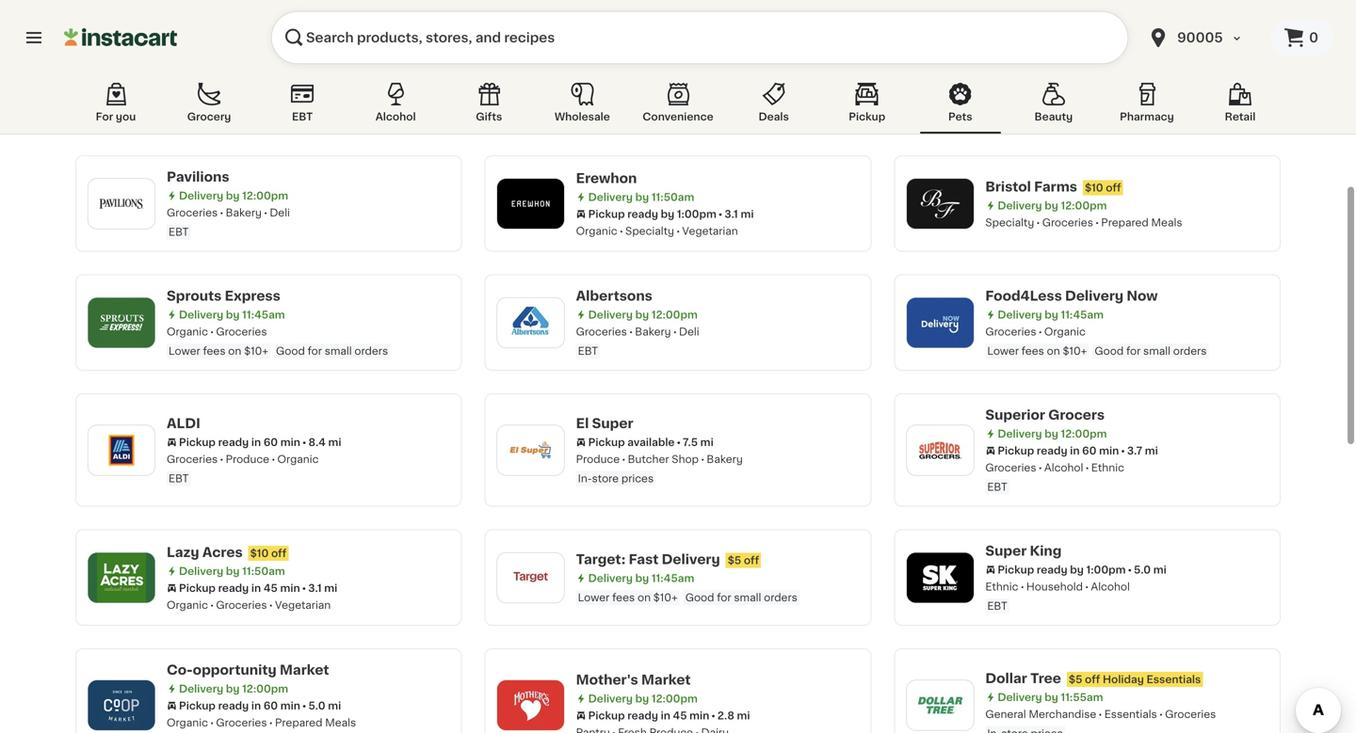 Task type: describe. For each thing, give the bounding box(es) containing it.
fast
[[629, 553, 659, 567]]

pickup button
[[827, 79, 908, 134]]

1 horizontal spatial small
[[734, 593, 761, 603]]

delivery for food4less delivery now logo
[[998, 310, 1042, 320]]

meals for organic groceries prepared meals
[[325, 718, 356, 729]]

organic down erewhon
[[576, 226, 618, 236]]

wholesale
[[555, 112, 610, 122]]

delivery for mother's market logo on the left of the page
[[588, 694, 633, 704]]

2 90005 button from the left
[[1147, 11, 1260, 64]]

1 horizontal spatial specialty
[[986, 217, 1035, 228]]

you
[[116, 112, 136, 122]]

delivery up "lower fees on $10+ good for small orders"
[[662, 553, 720, 567]]

3.7 mi
[[1127, 446, 1158, 456]]

ready up organic specialty vegetarian
[[628, 209, 658, 219]]

5.0 for pickup ready by 1:00pm
[[1134, 565, 1151, 576]]

superior
[[986, 409, 1046, 422]]

60 for co-opportunity market
[[264, 701, 278, 712]]

opportunity
[[193, 664, 277, 677]]

sprouts express logo image
[[97, 298, 146, 347]]

0
[[1309, 31, 1319, 44]]

albertsons logo image
[[506, 298, 555, 347]]

min for 5.0 mi
[[281, 701, 300, 712]]

ethnic inside ethnic household alcohol ebt
[[986, 582, 1019, 593]]

12:00pm for mother's market
[[652, 694, 698, 704]]

alcohol inside ethnic household alcohol ebt
[[1091, 582, 1130, 593]]

Search field
[[271, 11, 1129, 64]]

lower for food4less delivery now
[[988, 346, 1019, 357]]

min for 3.7 mi
[[1099, 446, 1119, 456]]

household
[[1027, 582, 1083, 593]]

dollar
[[986, 673, 1028, 686]]

delivery by 11:45am for target: fast delivery logo
[[588, 574, 695, 584]]

in for 3.1 mi
[[251, 583, 261, 594]]

gifts
[[476, 112, 502, 122]]

deli for albertsons
[[679, 327, 700, 337]]

wholesale button
[[542, 79, 623, 134]]

delivery for lazy acres logo
[[179, 566, 223, 577]]

$10 off
[[1087, 45, 1123, 56]]

produce inside produce butcher shop bakery in-store prices
[[576, 455, 620, 465]]

delivery by 12:00pm down bristol farms $10 off at the top
[[998, 200, 1107, 211]]

organic inside the groceries organic lower fees on $10+ good for small orders
[[1045, 327, 1086, 337]]

ebt inside groceries alcohol ethnic ebt
[[988, 482, 1008, 493]]

co-opportunity market
[[167, 664, 329, 677]]

60 for superior grocers
[[1083, 446, 1097, 456]]

0 horizontal spatial market
[[280, 664, 329, 677]]

food4less delivery now
[[986, 290, 1158, 303]]

organic specialty vegetarian
[[576, 226, 738, 236]]

now
[[1127, 290, 1158, 303]]

pickup inside button
[[849, 112, 886, 122]]

delivery by 12:00pm for co-opportunity market
[[179, 684, 288, 695]]

organic groceries vegetarian
[[167, 600, 331, 611]]

45 for delivery by 11:50am
[[264, 583, 278, 594]]

general merchandise essentials groceries
[[986, 710, 1216, 720]]

prepared inside the gelson's $15 off delivery by 12:00pm pickup ready in 45 min 3.3 mi organic alcohol prepared meals in-store prices
[[263, 89, 311, 99]]

off inside the gelson's $15 off delivery by 12:00pm pickup ready in 45 min 3.3 mi organic alcohol prepared meals in-store prices
[[255, 37, 271, 47]]

by for mother's market logo on the left of the page
[[635, 694, 649, 704]]

pickup down el super
[[588, 438, 625, 448]]

delivery for bristol farms logo
[[998, 200, 1042, 211]]

groceries inside the groceries organic lower fees on $10+ good for small orders
[[986, 327, 1037, 337]]

$5 inside the target: fast delivery $5 off
[[728, 556, 742, 566]]

pets
[[949, 112, 973, 122]]

prices inside the gelson's $15 off delivery by 12:00pm pickup ready in 45 min 3.3 mi organic alcohol prepared meals in-store prices
[[212, 108, 244, 118]]

groceries alcohol ethnic ebt
[[986, 463, 1125, 493]]

deals
[[759, 112, 789, 122]]

11:55am for essentials
[[1061, 693, 1103, 703]]

$10+ for delivery
[[1063, 346, 1087, 357]]

mi inside the gelson's $15 off delivery by 12:00pm pickup ready in 45 min 3.3 mi organic alcohol prepared meals in-store prices
[[327, 72, 341, 82]]

grocery button
[[169, 79, 250, 134]]

ready up organic groceries vegetarian
[[218, 583, 249, 594]]

by for albertsons logo
[[635, 310, 649, 320]]

food
[[656, 90, 682, 100]]

1 horizontal spatial super
[[986, 545, 1027, 558]]

organic down co-
[[167, 718, 208, 729]]

organic inside "organic groceries lower fees on $10+ good for small orders"
[[167, 327, 208, 337]]

2.8 mi
[[718, 711, 750, 721]]

groceries inside "organic groceries lower fees on $10+ good for small orders"
[[216, 327, 267, 337]]

ethnic inside groceries alcohol ethnic ebt
[[1092, 463, 1125, 473]]

grocers
[[1049, 409, 1105, 422]]

delivery by 11:50am for in
[[179, 566, 285, 577]]

pavilions
[[167, 171, 229, 184]]

target: fast delivery $5 off
[[576, 553, 759, 567]]

frozen
[[618, 90, 653, 100]]

sprouts
[[167, 290, 222, 303]]

instacart image
[[64, 26, 177, 49]]

organic groceries lower fees on $10+ good for small orders
[[167, 327, 388, 357]]

sprouts express
[[167, 290, 281, 303]]

butcher
[[628, 455, 669, 465]]

store inside the gelson's $15 off delivery by 12:00pm pickup ready in 45 min 3.3 mi organic alcohol prepared meals in-store prices
[[183, 108, 210, 118]]

el
[[576, 417, 589, 430]]

1 horizontal spatial for
[[717, 593, 732, 603]]

tree
[[1031, 673, 1062, 686]]

$5 inside dollar tree $5 off holiday essentials
[[1069, 675, 1083, 685]]

3.7
[[1127, 446, 1143, 456]]

for you button
[[75, 79, 156, 134]]

by for erewhon logo
[[635, 192, 649, 202]]

delivery for albertsons logo
[[588, 310, 633, 320]]

$10 for bristol farms
[[1085, 183, 1104, 193]]

delivery by 12:00pm for albertsons
[[588, 310, 698, 320]]

ebt for aldi
[[169, 474, 189, 484]]

super king
[[986, 545, 1062, 558]]

off up pharmacy button
[[1108, 45, 1123, 56]]

ebt button
[[262, 79, 343, 134]]

specialty groceries prepared meals
[[986, 217, 1183, 228]]

in- inside the gelson's $15 off delivery by 12:00pm pickup ready in 45 min 3.3 mi organic alcohol prepared meals in-store prices
[[169, 108, 183, 118]]

delivery up beauty button
[[998, 63, 1042, 73]]

shop
[[672, 455, 699, 465]]

delivery for superior grocers logo
[[998, 429, 1042, 439]]

off inside lazy acres $10 off
[[271, 548, 287, 559]]

delivery by 12:00pm for pavilions
[[179, 191, 288, 201]]

1 horizontal spatial on
[[638, 593, 651, 603]]

delivery by 12:00pm for mother's market
[[588, 694, 698, 704]]

by for bristol farms logo
[[1045, 200, 1059, 211]]

acres
[[202, 546, 243, 559]]

pickup ready by 1:00pm for 5.0 mi
[[998, 565, 1126, 576]]

1 horizontal spatial $10+
[[654, 593, 678, 603]]

1:00pm for 3.1 mi
[[677, 209, 717, 219]]

off inside dollar tree $5 off holiday essentials
[[1085, 675, 1101, 685]]

delivery for erewhon logo
[[588, 192, 633, 202]]

target:
[[576, 553, 626, 567]]

12:00pm for albertsons
[[652, 310, 698, 320]]

small for food4less delivery now
[[1144, 346, 1171, 357]]

ready up groceries alcohol ethnic ebt
[[1037, 446, 1068, 456]]

food4less
[[986, 290, 1062, 303]]

convenience
[[643, 112, 714, 122]]

dollar tree $5 off holiday essentials
[[986, 673, 1201, 686]]

3.3
[[308, 72, 325, 82]]

deli for pavilions
[[270, 208, 290, 218]]

7.5
[[683, 438, 698, 448]]

2.8
[[718, 711, 735, 721]]

mother's
[[576, 674, 638, 687]]

11:45am for target: fast delivery logo
[[652, 574, 695, 584]]

aldi logo image
[[97, 426, 146, 475]]

min for 8.4 mi
[[281, 438, 300, 448]]

groceries produce organic ebt
[[167, 455, 319, 484]]

general
[[986, 710, 1026, 720]]

delivery down target
[[588, 73, 633, 83]]

ready inside the gelson's $15 off delivery by 12:00pm pickup ready in 45 min 3.3 mi organic alcohol prepared meals in-store prices
[[218, 72, 249, 82]]

bristol
[[986, 180, 1031, 193]]

$10+ for express
[[244, 346, 268, 357]]

gelson's $15 off delivery by 12:00pm pickup ready in 45 min 3.3 mi organic alcohol prepared meals in-store prices
[[167, 34, 344, 118]]

by for dollar tree logo
[[1045, 693, 1059, 703]]

pickup down super king
[[998, 565, 1035, 576]]

5.0 for pickup ready in 60 min
[[308, 701, 326, 712]]

super king logo image
[[916, 554, 965, 603]]

3.1 mi for organic groceries vegetarian
[[308, 583, 337, 594]]

albertsons
[[576, 290, 653, 303]]

pickup down erewhon
[[588, 209, 625, 219]]

ethnic household alcohol ebt
[[986, 582, 1130, 612]]

0 vertical spatial super
[[592, 417, 633, 430]]

gelson's
[[167, 34, 227, 48]]

pickup ready in 45 min for 11:50am
[[179, 583, 300, 594]]

beauty
[[1035, 112, 1073, 122]]

delivery by 11:50am for by
[[588, 192, 695, 202]]

holiday
[[1103, 675, 1144, 685]]

groceries inside groceries alcohol ethnic ebt
[[986, 463, 1037, 473]]

organic inside groceries produce organic ebt
[[277, 455, 319, 465]]

store inside produce butcher shop bakery in-store prices
[[592, 474, 619, 484]]

express
[[225, 290, 281, 303]]

good for express
[[276, 346, 305, 357]]

organic groceries prepared meals
[[167, 718, 356, 729]]

ready down mother's market
[[628, 711, 658, 721]]

1 horizontal spatial good
[[685, 593, 715, 603]]

12:00pm for pavilions
[[242, 191, 288, 201]]

in for 2.8 mi
[[661, 711, 671, 721]]

8.4
[[308, 438, 326, 448]]

ebt for albertsons
[[578, 346, 598, 357]]

organic down lazy at the left
[[167, 600, 208, 611]]

1 vertical spatial essentials
[[1105, 710, 1157, 720]]

merchandise
[[1029, 710, 1097, 720]]

pickup down superior
[[998, 446, 1035, 456]]

prepared for specialty groceries prepared meals
[[1101, 217, 1149, 228]]

ebt inside ebt button
[[292, 112, 313, 122]]

pickup ready in 60 min up groceries produce organic ebt
[[179, 438, 300, 448]]

ready up groceries produce organic ebt
[[218, 438, 249, 448]]

bakery inside produce butcher shop bakery in-store prices
[[707, 455, 743, 465]]

groceries bakery deli ebt for albertsons
[[576, 327, 700, 357]]

lazy
[[167, 546, 199, 559]]

pickup down co-
[[179, 701, 216, 712]]

superior grocers
[[986, 409, 1105, 422]]

beauty button
[[1013, 79, 1094, 134]]

3.1 for pickup ready by 1:00pm
[[725, 209, 738, 219]]

in inside the gelson's $15 off delivery by 12:00pm pickup ready in 45 min 3.3 mi organic alcohol prepared meals in-store prices
[[251, 72, 261, 82]]

in for 8.4 mi
[[251, 438, 261, 448]]

orders for food4less delivery now
[[1174, 346, 1207, 357]]

fees for sprouts
[[203, 346, 226, 357]]

available
[[628, 438, 675, 448]]

convenience button
[[635, 79, 721, 134]]

0 button
[[1272, 19, 1334, 57]]

pantry frozen food dairy
[[576, 90, 718, 100]]

gifts button
[[449, 79, 530, 134]]

grocery
[[187, 112, 231, 122]]



Task type: locate. For each thing, give the bounding box(es) containing it.
in for 5.0 mi
[[251, 701, 261, 712]]

by for "pavilions logo"
[[226, 191, 240, 201]]

1 horizontal spatial vegetarian
[[682, 226, 738, 236]]

11:45am
[[1061, 63, 1104, 73], [242, 310, 285, 320], [1061, 310, 1104, 320], [652, 574, 695, 584]]

lazy acres logo image
[[97, 554, 146, 603]]

prepared for organic groceries prepared meals
[[275, 718, 323, 729]]

0 vertical spatial delivery by 11:50am
[[588, 192, 695, 202]]

pickup inside the gelson's $15 off delivery by 12:00pm pickup ready in 45 min 3.3 mi organic alcohol prepared meals in-store prices
[[179, 72, 216, 82]]

in up groceries produce organic ebt
[[251, 438, 261, 448]]

in up groceries alcohol ethnic ebt
[[1070, 446, 1080, 456]]

for
[[96, 112, 113, 122]]

90005
[[1178, 31, 1223, 44]]

1:00pm
[[677, 209, 717, 219], [1087, 565, 1126, 576]]

12:00pm for co-opportunity market
[[242, 684, 288, 695]]

delivery down erewhon
[[588, 192, 633, 202]]

2 vertical spatial meals
[[325, 718, 356, 729]]

0 vertical spatial vegetarian
[[682, 226, 738, 236]]

lower down food4less
[[988, 346, 1019, 357]]

0 horizontal spatial store
[[183, 108, 210, 118]]

delivery by 11:45am up beauty button
[[998, 63, 1104, 73]]

ready
[[218, 72, 249, 82], [628, 209, 658, 219], [218, 438, 249, 448], [1037, 446, 1068, 456], [1037, 565, 1068, 576], [218, 583, 249, 594], [218, 701, 249, 712], [628, 711, 658, 721]]

11:55am down dollar tree $5 off holiday essentials on the right
[[1061, 693, 1103, 703]]

1 horizontal spatial pickup ready in 45 min
[[588, 711, 710, 721]]

off up "lower fees on $10+ good for small orders"
[[744, 556, 759, 566]]

erewhon logo image
[[506, 179, 555, 228]]

good for delivery
[[1095, 346, 1124, 357]]

pickup ready by 1:00pm
[[588, 209, 717, 219], [998, 565, 1126, 576]]

off inside bristol farms $10 off
[[1106, 183, 1122, 193]]

good down food4less delivery now
[[1095, 346, 1124, 357]]

ethnic down grocers
[[1092, 463, 1125, 473]]

pavilions logo image
[[97, 179, 146, 228]]

45 for delivery by 12:00pm
[[673, 711, 687, 721]]

bristol farms $10 off
[[986, 180, 1122, 193]]

lower down sprouts
[[169, 346, 200, 357]]

1 horizontal spatial groceries bakery deli ebt
[[576, 327, 700, 357]]

11:50am up organic specialty vegetarian
[[652, 192, 695, 202]]

vegetarian for pickup ready by 1:00pm
[[682, 226, 738, 236]]

min up organic groceries vegetarian
[[280, 583, 300, 594]]

60 up groceries produce organic ebt
[[264, 438, 278, 448]]

pickup down mother's at left
[[588, 711, 625, 721]]

ready up organic groceries prepared meals
[[218, 701, 249, 712]]

for inside the groceries organic lower fees on $10+ good for small orders
[[1127, 346, 1141, 357]]

0 vertical spatial bakery
[[226, 208, 262, 218]]

bakery for pavilions
[[226, 208, 262, 218]]

12:00pm inside the gelson's $15 off delivery by 12:00pm pickup ready in 45 min 3.3 mi organic alcohol prepared meals in-store prices
[[242, 55, 288, 65]]

for down the target: fast delivery $5 off
[[717, 593, 732, 603]]

0 vertical spatial 3.1
[[725, 209, 738, 219]]

delivery for sprouts express logo
[[179, 310, 223, 320]]

meals inside the gelson's $15 off delivery by 12:00pm pickup ready in 45 min 3.3 mi organic alcohol prepared meals in-store prices
[[313, 89, 344, 99]]

alcohol inside groceries alcohol ethnic ebt
[[1045, 463, 1084, 473]]

mother's market logo image
[[506, 681, 555, 730]]

ebt for super king
[[988, 601, 1008, 612]]

ebt for pavilions
[[169, 227, 189, 237]]

0 horizontal spatial 1:00pm
[[677, 209, 717, 219]]

1 horizontal spatial orders
[[764, 593, 798, 603]]

1 produce from the left
[[226, 455, 270, 465]]

0 vertical spatial 1:00pm
[[677, 209, 717, 219]]

orders
[[355, 346, 388, 357], [1174, 346, 1207, 357], [764, 593, 798, 603]]

11:45am down $10 off at the top of the page
[[1061, 63, 1104, 73]]

11:55am for frozen food
[[652, 73, 694, 83]]

ebt down albertsons
[[578, 346, 598, 357]]

1 vertical spatial store
[[592, 474, 619, 484]]

1 horizontal spatial 3.1 mi
[[725, 209, 754, 219]]

3.1 mi for organic specialty vegetarian
[[725, 209, 754, 219]]

delivery by 11:55am up frozen
[[588, 73, 694, 83]]

off right $15 at the left
[[255, 37, 271, 47]]

in
[[251, 72, 261, 82], [251, 438, 261, 448], [1070, 446, 1080, 456], [251, 583, 261, 594], [251, 701, 261, 712], [661, 711, 671, 721]]

3.1 up organic specialty vegetarian
[[725, 209, 738, 219]]

lower fees on $10+ good for small orders
[[578, 593, 798, 603]]

11:50am for in
[[242, 566, 285, 577]]

bristol farms logo image
[[916, 179, 965, 228]]

fees
[[203, 346, 226, 357], [1022, 346, 1045, 357], [612, 593, 635, 603]]

market up organic groceries prepared meals
[[280, 664, 329, 677]]

5.0 mi for pickup ready by 1:00pm
[[1134, 565, 1167, 576]]

0 vertical spatial in-
[[169, 108, 183, 118]]

delivery up the groceries organic lower fees on $10+ good for small orders
[[1065, 290, 1124, 303]]

1 horizontal spatial in-
[[578, 474, 592, 484]]

0 horizontal spatial 3.1
[[308, 583, 322, 594]]

2 horizontal spatial bakery
[[707, 455, 743, 465]]

$10 up beauty button
[[1087, 45, 1105, 56]]

orders for sprouts express
[[355, 346, 388, 357]]

90005 button
[[1136, 11, 1272, 64], [1147, 11, 1260, 64]]

pickup ready by 1:00pm up organic specialty vegetarian
[[588, 209, 717, 219]]

king
[[1030, 545, 1062, 558]]

pickup down lazy at the left
[[179, 583, 216, 594]]

1 vertical spatial super
[[986, 545, 1027, 558]]

by for sprouts express logo
[[226, 310, 240, 320]]

0 vertical spatial 45
[[264, 72, 278, 82]]

45 inside the gelson's $15 off delivery by 12:00pm pickup ready in 45 min 3.3 mi organic alcohol prepared meals in-store prices
[[264, 72, 278, 82]]

delivery by 11:45am down fast on the left
[[588, 574, 695, 584]]

for up 8.4
[[308, 346, 322, 357]]

in for 3.7 mi
[[1070, 446, 1080, 456]]

on down fast on the left
[[638, 593, 651, 603]]

11:45am for sprouts express logo
[[242, 310, 285, 320]]

produce
[[226, 455, 270, 465], [576, 455, 620, 465]]

0 horizontal spatial 3.1 mi
[[308, 583, 337, 594]]

in up organic groceries prepared meals
[[251, 701, 261, 712]]

ebt
[[292, 112, 313, 122], [169, 227, 189, 237], [578, 346, 598, 357], [169, 474, 189, 484], [988, 482, 1008, 493], [988, 601, 1008, 612]]

0 horizontal spatial super
[[592, 417, 633, 430]]

ethnic down super king
[[986, 582, 1019, 593]]

vegetarian for pickup ready in 45 min
[[275, 600, 331, 611]]

pickup ready in 60 min up organic groceries prepared meals
[[179, 701, 300, 712]]

2 horizontal spatial orders
[[1174, 346, 1207, 357]]

1 horizontal spatial pickup ready by 1:00pm
[[998, 565, 1126, 576]]

pickup available
[[588, 438, 675, 448]]

delivery by 11:45am for sprouts express logo
[[179, 310, 285, 320]]

0 horizontal spatial vegetarian
[[275, 600, 331, 611]]

delivery down gelson's
[[179, 55, 223, 65]]

7.5 mi
[[683, 438, 714, 448]]

2 vertical spatial bakery
[[707, 455, 743, 465]]

specialty down bristol on the top right of page
[[986, 217, 1035, 228]]

min for 2.8 mi
[[690, 711, 710, 721]]

2 horizontal spatial small
[[1144, 346, 1171, 357]]

1 vertical spatial delivery by 11:50am
[[179, 566, 285, 577]]

delivery for co-opportunity market logo
[[179, 684, 223, 695]]

organic down sprouts
[[167, 327, 208, 337]]

1 horizontal spatial prices
[[622, 474, 654, 484]]

co-opportunity market logo image
[[97, 681, 146, 730]]

small inside "organic groceries lower fees on $10+ good for small orders"
[[325, 346, 352, 357]]

alcohol button
[[355, 79, 436, 134]]

pickup
[[179, 72, 216, 82], [849, 112, 886, 122], [588, 209, 625, 219], [179, 438, 216, 448], [588, 438, 625, 448], [998, 446, 1035, 456], [998, 565, 1035, 576], [179, 583, 216, 594], [179, 701, 216, 712], [588, 711, 625, 721]]

for for delivery
[[1127, 346, 1141, 357]]

min left 3.3
[[280, 72, 300, 82]]

1 vertical spatial in-
[[578, 474, 592, 484]]

delivery by 11:45am down food4less delivery now
[[998, 310, 1104, 320]]

aldi
[[167, 417, 201, 430]]

produce butcher shop bakery in-store prices
[[576, 455, 743, 484]]

delivery by 12:00pm down opportunity
[[179, 684, 288, 695]]

ready up household
[[1037, 565, 1068, 576]]

lower down target:
[[578, 593, 610, 603]]

0 vertical spatial meals
[[313, 89, 344, 99]]

on for express
[[228, 346, 241, 357]]

fees inside the groceries organic lower fees on $10+ good for small orders
[[1022, 346, 1045, 357]]

0 horizontal spatial lower
[[169, 346, 200, 357]]

0 horizontal spatial delivery by 11:50am
[[179, 566, 285, 577]]

in- down el
[[578, 474, 592, 484]]

by for food4less delivery now logo
[[1045, 310, 1059, 320]]

0 vertical spatial 5.0 mi
[[1134, 565, 1167, 576]]

good inside the groceries organic lower fees on $10+ good for small orders
[[1095, 346, 1124, 357]]

min inside the gelson's $15 off delivery by 12:00pm pickup ready in 45 min 3.3 mi organic alcohol prepared meals in-store prices
[[280, 72, 300, 82]]

lower inside "organic groceries lower fees on $10+ good for small orders"
[[169, 346, 200, 357]]

ready down $15 at the left
[[218, 72, 249, 82]]

pickup ready in 45 min for 12:00pm
[[588, 711, 710, 721]]

bakery for albertsons
[[635, 327, 671, 337]]

essentials inside dollar tree $5 off holiday essentials
[[1147, 675, 1201, 685]]

prices inside produce butcher shop bakery in-store prices
[[622, 474, 654, 484]]

off left holiday
[[1085, 675, 1101, 685]]

prices down butcher
[[622, 474, 654, 484]]

target
[[576, 53, 621, 66]]

target: fast delivery logo image
[[506, 554, 555, 603]]

1 horizontal spatial $5
[[1069, 675, 1083, 685]]

food4less delivery now logo image
[[916, 298, 965, 347]]

1 vertical spatial ethnic
[[986, 582, 1019, 593]]

1 horizontal spatial market
[[641, 674, 691, 687]]

5.0 mi
[[1134, 565, 1167, 576], [308, 701, 341, 712]]

1 vertical spatial 11:50am
[[242, 566, 285, 577]]

2 horizontal spatial $10+
[[1063, 346, 1087, 357]]

delivery down co-
[[179, 684, 223, 695]]

0 horizontal spatial ethnic
[[986, 582, 1019, 593]]

0 horizontal spatial pickup ready by 1:00pm
[[588, 209, 717, 219]]

delivery by 12:00pm for superior grocers
[[998, 429, 1107, 439]]

delivery inside the gelson's $15 off delivery by 12:00pm pickup ready in 45 min 3.3 mi organic alcohol prepared meals in-store prices
[[179, 55, 223, 65]]

el super logo image
[[506, 426, 555, 475]]

lazy acres $10 off
[[167, 546, 287, 559]]

0 horizontal spatial orders
[[355, 346, 388, 357]]

1 vertical spatial groceries bakery deli ebt
[[576, 327, 700, 357]]

min left 3.7
[[1099, 446, 1119, 456]]

essentials down holiday
[[1105, 710, 1157, 720]]

pickup down gelson's
[[179, 72, 216, 82]]

delivery by 12:00pm down pavilions
[[179, 191, 288, 201]]

pickup down aldi
[[179, 438, 216, 448]]

fees inside "organic groceries lower fees on $10+ good for small orders"
[[203, 346, 226, 357]]

delivery for "pavilions logo"
[[179, 191, 223, 201]]

for for express
[[308, 346, 322, 357]]

in down $15 at the left
[[251, 72, 261, 82]]

in- inside produce butcher shop bakery in-store prices
[[578, 474, 592, 484]]

organic down food4less delivery now
[[1045, 327, 1086, 337]]

45 left 3.3
[[264, 72, 278, 82]]

0 horizontal spatial bakery
[[226, 208, 262, 218]]

off up specialty groceries prepared meals
[[1106, 183, 1122, 193]]

alcohol inside button
[[376, 112, 416, 122]]

$10
[[1087, 45, 1105, 56], [1085, 183, 1104, 193], [250, 548, 269, 559]]

alcohol
[[216, 89, 255, 99], [376, 112, 416, 122], [1045, 463, 1084, 473], [1091, 582, 1130, 593]]

1 horizontal spatial bakery
[[635, 327, 671, 337]]

pickup ready in 60 min for co-opportunity market
[[179, 701, 300, 712]]

2 produce from the left
[[576, 455, 620, 465]]

delivery down superior
[[998, 429, 1042, 439]]

mother's market
[[576, 674, 691, 687]]

0 horizontal spatial groceries bakery deli ebt
[[167, 208, 290, 237]]

2 vertical spatial $10
[[250, 548, 269, 559]]

1:00pm up ethnic household alcohol ebt
[[1087, 565, 1126, 576]]

delivery by 11:55am for merchandise
[[998, 693, 1103, 703]]

deals button
[[734, 79, 815, 134]]

1 horizontal spatial 11:55am
[[1061, 693, 1103, 703]]

ebt up super king
[[988, 482, 1008, 493]]

organic inside the gelson's $15 off delivery by 12:00pm pickup ready in 45 min 3.3 mi organic alcohol prepared meals in-store prices
[[167, 89, 208, 99]]

0 vertical spatial pickup ready in 45 min
[[179, 583, 300, 594]]

meals for specialty groceries prepared meals
[[1152, 217, 1183, 228]]

alcohol up grocery
[[216, 89, 255, 99]]

3.1 for pickup ready in 45 min
[[308, 583, 322, 594]]

1 vertical spatial $10
[[1085, 183, 1104, 193]]

delivery by 12:00pm
[[179, 191, 288, 201], [998, 200, 1107, 211], [588, 310, 698, 320], [998, 429, 1107, 439], [179, 684, 288, 695], [588, 694, 698, 704]]

$5 up "lower fees on $10+ good for small orders"
[[728, 556, 742, 566]]

off right acres
[[271, 548, 287, 559]]

pharmacy button
[[1107, 79, 1188, 134]]

$10+ down food4less delivery now
[[1063, 346, 1087, 357]]

on for delivery
[[1047, 346, 1060, 357]]

2 horizontal spatial fees
[[1022, 346, 1045, 357]]

good inside "organic groceries lower fees on $10+ good for small orders"
[[276, 346, 305, 357]]

1 horizontal spatial delivery by 11:50am
[[588, 192, 695, 202]]

0 vertical spatial ethnic
[[1092, 463, 1125, 473]]

groceries inside groceries produce organic ebt
[[167, 455, 218, 465]]

by inside the gelson's $15 off delivery by 12:00pm pickup ready in 45 min 3.3 mi organic alcohol prepared meals in-store prices
[[226, 55, 240, 65]]

store up pavilions
[[183, 108, 210, 118]]

2 vertical spatial prepared
[[275, 718, 323, 729]]

delivery down mother's at left
[[588, 694, 633, 704]]

off inside the target: fast delivery $5 off
[[744, 556, 759, 566]]

groceries bakery deli ebt
[[167, 208, 290, 237], [576, 327, 700, 357]]

min for 3.1 mi
[[280, 583, 300, 594]]

dollar tree logo image
[[916, 681, 965, 730]]

shop categories tab list
[[75, 79, 1281, 134]]

delivery by 11:50am up organic specialty vegetarian
[[588, 192, 695, 202]]

bakery down pavilions
[[226, 208, 262, 218]]

11:45am for food4less delivery now logo
[[1061, 310, 1104, 320]]

organic down 8.4
[[277, 455, 319, 465]]

11:55am up food
[[652, 73, 694, 83]]

orders inside "organic groceries lower fees on $10+ good for small orders"
[[355, 346, 388, 357]]

5.0
[[1134, 565, 1151, 576], [308, 701, 326, 712]]

good down express at the top left
[[276, 346, 305, 357]]

0 vertical spatial essentials
[[1147, 675, 1201, 685]]

1 vertical spatial prepared
[[1101, 217, 1149, 228]]

$10 inside lazy acres $10 off
[[250, 548, 269, 559]]

by for superior grocers logo
[[1045, 429, 1059, 439]]

1 horizontal spatial 11:50am
[[652, 192, 695, 202]]

on
[[228, 346, 241, 357], [1047, 346, 1060, 357], [638, 593, 651, 603]]

in- left grocery
[[169, 108, 183, 118]]

for you
[[96, 112, 136, 122]]

0 horizontal spatial small
[[325, 346, 352, 357]]

ebt inside ethnic household alcohol ebt
[[988, 601, 1008, 612]]

0 horizontal spatial deli
[[270, 208, 290, 218]]

good down the target: fast delivery $5 off
[[685, 593, 715, 603]]

pickup ready in 45 min
[[179, 583, 300, 594], [588, 711, 710, 721]]

small
[[325, 346, 352, 357], [1144, 346, 1171, 357], [734, 593, 761, 603]]

12:00pm for superior grocers
[[1061, 429, 1107, 439]]

lower inside the groceries organic lower fees on $10+ good for small orders
[[988, 346, 1019, 357]]

off
[[255, 37, 271, 47], [1108, 45, 1123, 56], [1106, 183, 1122, 193], [271, 548, 287, 559], [744, 556, 759, 566], [1085, 675, 1101, 685]]

1 horizontal spatial produce
[[576, 455, 620, 465]]

small up 8.4 mi
[[325, 346, 352, 357]]

by for lazy acres logo
[[226, 566, 240, 577]]

lower for sprouts express
[[169, 346, 200, 357]]

erewhon
[[576, 172, 637, 185]]

1 vertical spatial 5.0
[[308, 701, 326, 712]]

pickup ready in 45 min down mother's market
[[588, 711, 710, 721]]

orders inside the groceries organic lower fees on $10+ good for small orders
[[1174, 346, 1207, 357]]

pantry
[[576, 90, 610, 100]]

vegetarian
[[682, 226, 738, 236], [275, 600, 331, 611]]

by
[[226, 55, 240, 65], [1045, 63, 1059, 73], [635, 73, 649, 83], [226, 191, 240, 201], [635, 192, 649, 202], [1045, 200, 1059, 211], [661, 209, 675, 219], [226, 310, 240, 320], [635, 310, 649, 320], [1045, 310, 1059, 320], [1045, 429, 1059, 439], [1070, 565, 1084, 576], [226, 566, 240, 577], [635, 574, 649, 584], [226, 684, 240, 695], [1045, 693, 1059, 703], [635, 694, 649, 704]]

ebt down super king
[[988, 601, 1008, 612]]

$10 inside bristol farms $10 off
[[1085, 183, 1104, 193]]

ebt down 3.3
[[292, 112, 313, 122]]

1 vertical spatial prices
[[622, 474, 654, 484]]

pickup ready in 60 min for superior grocers
[[998, 446, 1119, 456]]

delivery for target: fast delivery logo
[[588, 574, 633, 584]]

pickup ready by 1:00pm up household
[[998, 565, 1126, 576]]

delivery by 11:50am
[[588, 192, 695, 202], [179, 566, 285, 577]]

0 vertical spatial 11:50am
[[652, 192, 695, 202]]

specialty down erewhon
[[625, 226, 674, 236]]

2 vertical spatial 45
[[673, 711, 687, 721]]

essentials
[[1147, 675, 1201, 685], [1105, 710, 1157, 720]]

meals
[[313, 89, 344, 99], [1152, 217, 1183, 228], [325, 718, 356, 729]]

bakery down 7.5 mi
[[707, 455, 743, 465]]

delivery by 11:50am down lazy acres $10 off at the bottom of page
[[179, 566, 285, 577]]

small inside the groceries organic lower fees on $10+ good for small orders
[[1144, 346, 1171, 357]]

0 vertical spatial $10
[[1087, 45, 1105, 56]]

0 horizontal spatial $10+
[[244, 346, 268, 357]]

pickup ready by 1:00pm for 3.1 mi
[[588, 209, 717, 219]]

pets button
[[920, 79, 1001, 134]]

11:50am for by
[[652, 192, 695, 202]]

groceries organic lower fees on $10+ good for small orders
[[986, 327, 1207, 357]]

retail
[[1225, 112, 1256, 122]]

0 horizontal spatial on
[[228, 346, 241, 357]]

alcohol inside the gelson's $15 off delivery by 12:00pm pickup ready in 45 min 3.3 mi organic alcohol prepared meals in-store prices
[[216, 89, 255, 99]]

alcohol right household
[[1091, 582, 1130, 593]]

delivery by 12:00pm down mother's market
[[588, 694, 698, 704]]

produce inside groceries produce organic ebt
[[226, 455, 270, 465]]

delivery by 11:55am for frozen
[[588, 73, 694, 83]]

1 90005 button from the left
[[1136, 11, 1272, 64]]

1 vertical spatial $5
[[1069, 675, 1083, 685]]

1:00pm for 5.0 mi
[[1087, 565, 1126, 576]]

1 horizontal spatial fees
[[612, 593, 635, 603]]

0 vertical spatial deli
[[270, 208, 290, 218]]

small for sprouts express
[[325, 346, 352, 357]]

for inside "organic groceries lower fees on $10+ good for small orders"
[[308, 346, 322, 357]]

fees for food4less
[[1022, 346, 1045, 357]]

$5 right tree
[[1069, 675, 1083, 685]]

11:45am down the target: fast delivery $5 off
[[652, 574, 695, 584]]

1 vertical spatial 5.0 mi
[[308, 701, 341, 712]]

on inside "organic groceries lower fees on $10+ good for small orders"
[[228, 346, 241, 357]]

0 horizontal spatial prices
[[212, 108, 244, 118]]

pickup ready in 60 min
[[179, 438, 300, 448], [998, 446, 1119, 456], [179, 701, 300, 712]]

ebt inside groceries produce organic ebt
[[169, 474, 189, 484]]

by for co-opportunity market logo
[[226, 684, 240, 695]]

on inside the groceries organic lower fees on $10+ good for small orders
[[1047, 346, 1060, 357]]

None search field
[[271, 11, 1129, 64]]

delivery for dollar tree logo
[[998, 693, 1042, 703]]

1 vertical spatial delivery by 11:55am
[[998, 693, 1103, 703]]

1 vertical spatial 3.1 mi
[[308, 583, 337, 594]]

for
[[308, 346, 322, 357], [1127, 346, 1141, 357], [717, 593, 732, 603]]

dairy
[[690, 90, 718, 100]]

0 horizontal spatial pickup ready in 45 min
[[179, 583, 300, 594]]

5.0 mi for pickup ready in 60 min
[[308, 701, 341, 712]]

0 horizontal spatial in-
[[169, 108, 183, 118]]

prices
[[212, 108, 244, 118], [622, 474, 654, 484]]

45
[[264, 72, 278, 82], [264, 583, 278, 594], [673, 711, 687, 721]]

deli
[[270, 208, 290, 218], [679, 327, 700, 337]]

0 vertical spatial 3.1 mi
[[725, 209, 754, 219]]

groceries bakery deli ebt for pavilions
[[167, 208, 290, 237]]

3.1
[[725, 209, 738, 219], [308, 583, 322, 594]]

0 horizontal spatial specialty
[[625, 226, 674, 236]]

$10+ inside "organic groceries lower fees on $10+ good for small orders"
[[244, 346, 268, 357]]

delivery
[[179, 55, 223, 65], [998, 63, 1042, 73], [588, 73, 633, 83], [179, 191, 223, 201], [588, 192, 633, 202], [998, 200, 1042, 211], [1065, 290, 1124, 303], [179, 310, 223, 320], [588, 310, 633, 320], [998, 310, 1042, 320], [998, 429, 1042, 439], [662, 553, 720, 567], [179, 566, 223, 577], [588, 574, 633, 584], [179, 684, 223, 695], [998, 693, 1042, 703], [588, 694, 633, 704]]

fees down sprouts express
[[203, 346, 226, 357]]

0 horizontal spatial fees
[[203, 346, 226, 357]]

0 vertical spatial prepared
[[263, 89, 311, 99]]

bakery down albertsons
[[635, 327, 671, 337]]

0 horizontal spatial good
[[276, 346, 305, 357]]

1 vertical spatial meals
[[1152, 217, 1183, 228]]

1 vertical spatial deli
[[679, 327, 700, 337]]

organic
[[167, 89, 208, 99], [576, 226, 618, 236], [167, 327, 208, 337], [1045, 327, 1086, 337], [277, 455, 319, 465], [167, 600, 208, 611], [167, 718, 208, 729]]

specialty
[[986, 217, 1035, 228], [625, 226, 674, 236]]

min left 2.8
[[690, 711, 710, 721]]

$10 for lazy acres
[[250, 548, 269, 559]]

on down sprouts express
[[228, 346, 241, 357]]

delivery by 12:00pm down superior grocers
[[998, 429, 1107, 439]]

superior grocers logo image
[[916, 426, 965, 475]]

$10+ inside the groceries organic lower fees on $10+ good for small orders
[[1063, 346, 1087, 357]]

8.4 mi
[[308, 438, 341, 448]]

1 horizontal spatial lower
[[578, 593, 610, 603]]

market
[[280, 664, 329, 677], [641, 674, 691, 687]]

pickup left pets on the top of page
[[849, 112, 886, 122]]

super up the pickup available
[[592, 417, 633, 430]]

1 horizontal spatial 5.0 mi
[[1134, 565, 1167, 576]]

retail button
[[1200, 79, 1281, 134]]

1 horizontal spatial 1:00pm
[[1087, 565, 1126, 576]]

1 vertical spatial 11:55am
[[1061, 693, 1103, 703]]

$15
[[235, 37, 253, 47]]

3.1 mi
[[725, 209, 754, 219], [308, 583, 337, 594]]

2 horizontal spatial on
[[1047, 346, 1060, 357]]

0 horizontal spatial 5.0 mi
[[308, 701, 341, 712]]

1 vertical spatial 3.1
[[308, 583, 322, 594]]

farms
[[1034, 180, 1078, 193]]

el super
[[576, 417, 633, 430]]

0 vertical spatial 11:55am
[[652, 73, 694, 83]]

$10+
[[244, 346, 268, 357], [1063, 346, 1087, 357], [654, 593, 678, 603]]

co-
[[167, 664, 193, 677]]

groceries
[[1033, 80, 1084, 90], [167, 208, 218, 218], [1043, 217, 1094, 228], [216, 327, 267, 337], [576, 327, 627, 337], [986, 327, 1037, 337], [167, 455, 218, 465], [986, 463, 1037, 473], [216, 600, 267, 611], [1165, 710, 1216, 720], [216, 718, 267, 729]]

0 horizontal spatial for
[[308, 346, 322, 357]]

1 vertical spatial vegetarian
[[275, 600, 331, 611]]



Task type: vqa. For each thing, say whether or not it's contained in the screenshot.


